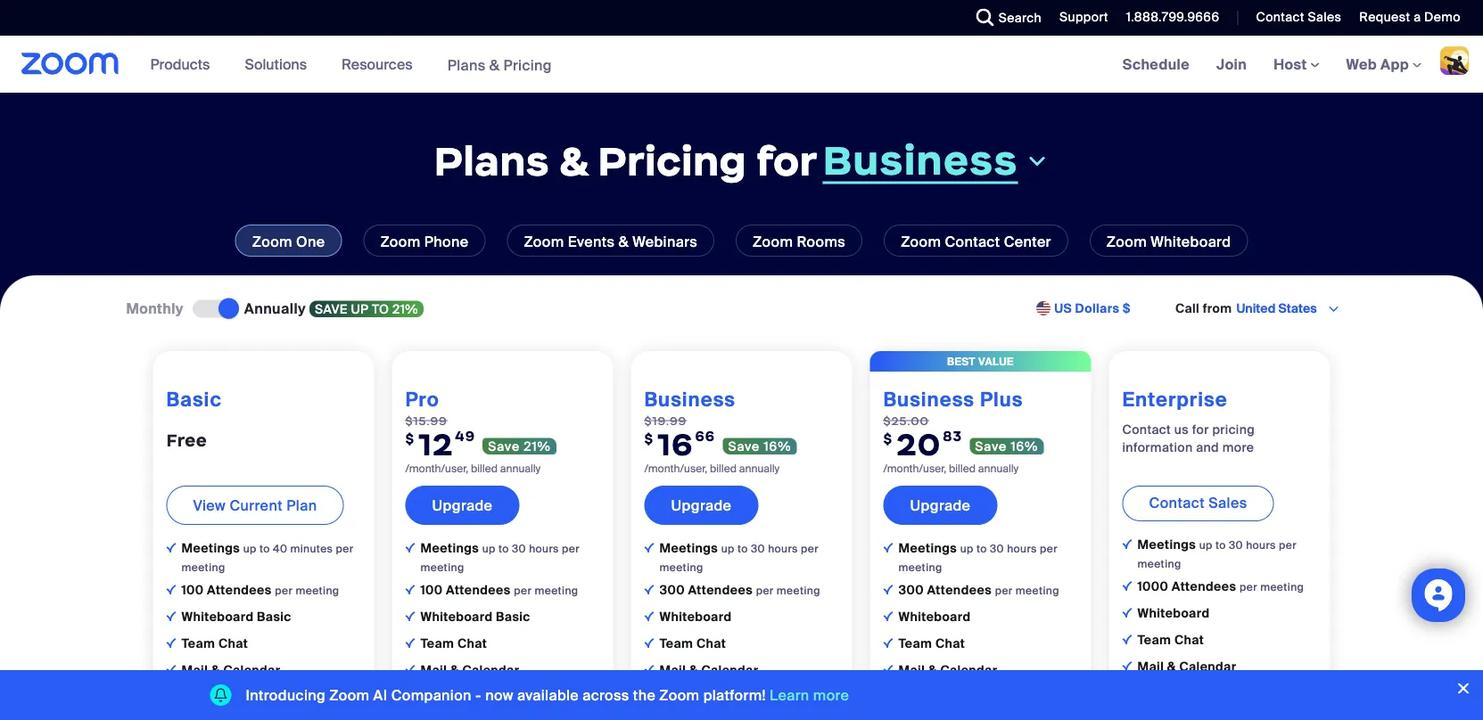 Task type: locate. For each thing, give the bounding box(es) containing it.
1 horizontal spatial new
[[427, 706, 452, 720]]

mail for business
[[660, 663, 686, 679]]

up inside up to 40 minutes per meeting
[[243, 542, 257, 556]]

1.888.799.9666 button up 'schedule' link
[[1126, 9, 1220, 25]]

1 horizontal spatial 100
[[421, 582, 443, 599]]

business for business $19.99 $ 16 66 save 16% /month/user, billed annually
[[644, 387, 736, 412]]

for right us
[[1192, 421, 1209, 438]]

zoom left rooms
[[753, 232, 793, 251]]

available
[[517, 686, 579, 705]]

21% down zoom phone
[[393, 301, 418, 318]]

mail & calendar
[[1138, 659, 1237, 676], [899, 663, 998, 679]]

save right "66"
[[728, 438, 760, 455]]

basic up 'free'
[[166, 387, 222, 412]]

up to 30 hours per meeting for business
[[660, 542, 819, 575]]

1 horizontal spatial mail & calendar client & service
[[660, 663, 759, 697]]

meetings for enterprise
[[1138, 537, 1199, 553]]

upgrade down 20
[[910, 496, 971, 515]]

0 horizontal spatial client
[[182, 683, 213, 697]]

client left -
[[421, 683, 452, 697]]

save right 49 on the left of the page
[[488, 438, 520, 455]]

2 300 attendees per meeting from the left
[[899, 582, 1060, 599]]

$ for business
[[644, 430, 654, 447]]

1 horizontal spatial 100 attendees per meeting
[[421, 582, 578, 599]]

0 horizontal spatial billed
[[471, 462, 498, 476]]

3 annually from the left
[[978, 462, 1019, 476]]

save inside annually save up to 21%
[[315, 301, 348, 318]]

per
[[1279, 539, 1297, 552], [336, 542, 354, 556], [562, 542, 580, 556], [801, 542, 819, 556], [1040, 542, 1058, 556], [1240, 581, 1258, 594], [275, 584, 293, 598], [514, 584, 532, 598], [756, 584, 774, 598], [995, 584, 1013, 598]]

business inside business $19.99 $ 16 66 save 16% /month/user, billed annually
[[644, 387, 736, 412]]

billed for 16
[[710, 462, 737, 476]]

1000 attendees per meeting
[[1138, 579, 1304, 595]]

2 /month/user, from the left
[[644, 462, 708, 476]]

1 vertical spatial pricing
[[598, 136, 747, 186]]

1 upgrade from the left
[[432, 496, 493, 515]]

1 100 from the left
[[182, 582, 204, 599]]

billed down 83
[[949, 462, 976, 476]]

&
[[489, 56, 500, 74], [559, 136, 588, 186], [619, 232, 629, 251], [1168, 659, 1177, 676], [211, 663, 220, 679], [450, 663, 459, 679], [689, 663, 698, 679], [928, 663, 937, 679], [455, 683, 463, 697], [694, 683, 702, 697]]

0 horizontal spatial for
[[756, 136, 818, 186]]

pro
[[405, 387, 439, 412]]

1 horizontal spatial include image
[[884, 543, 893, 553]]

0 horizontal spatial upgrade
[[432, 496, 493, 515]]

2 100 from the left
[[421, 582, 443, 599]]

1 100 attendees per meeting from the left
[[182, 582, 339, 599]]

chat for business
[[697, 636, 726, 652]]

to inside up to 40 minutes per meeting
[[260, 542, 270, 556]]

up to 30 hours per meeting
[[1138, 539, 1297, 571], [421, 542, 580, 575], [660, 542, 819, 575], [899, 542, 1058, 575]]

search
[[999, 9, 1042, 26]]

1 billed from the left
[[471, 462, 498, 476]]

21%
[[393, 301, 418, 318], [524, 438, 551, 455]]

1 horizontal spatial /month/user,
[[644, 462, 708, 476]]

2 mail & calendar client & service from the left
[[660, 663, 759, 697]]

save right 83
[[975, 438, 1007, 455]]

plans
[[447, 56, 486, 74], [434, 136, 550, 186]]

1 horizontal spatial upgrade link
[[644, 486, 759, 525]]

up to 40 minutes per meeting
[[182, 542, 354, 575]]

1 mail & calendar client & service from the left
[[421, 663, 520, 697]]

team for pro
[[421, 636, 454, 652]]

1 horizontal spatial sales
[[1308, 9, 1342, 25]]

annually right 12 on the bottom left
[[500, 462, 541, 476]]

chat for basic
[[218, 636, 248, 652]]

1 service from the left
[[465, 683, 505, 697]]

include image
[[1123, 540, 1132, 549], [166, 543, 176, 553], [644, 543, 654, 553]]

$ inside "business plus $25.00 $ 20 83 save 16% /month/user, billed annually"
[[884, 430, 893, 447]]

main content
[[0, 36, 1483, 721]]

0 horizontal spatial upgrade link
[[405, 486, 519, 525]]

calendar
[[1180, 659, 1237, 676], [223, 663, 280, 679], [463, 663, 520, 679], [702, 663, 759, 679], [941, 663, 998, 679]]

1 include image from the left
[[405, 543, 415, 553]]

0 horizontal spatial 100 attendees per meeting
[[182, 582, 339, 599]]

100 attendees per meeting
[[182, 582, 339, 599], [421, 582, 578, 599]]

contact sales down and
[[1149, 494, 1248, 512]]

business
[[823, 135, 1018, 186], [644, 387, 736, 412], [884, 387, 975, 412]]

2 horizontal spatial include image
[[1123, 540, 1132, 549]]

16
[[658, 425, 694, 464]]

0 vertical spatial more
[[1223, 439, 1255, 456]]

plans for plans & pricing
[[447, 56, 486, 74]]

meeting
[[1138, 557, 1182, 571], [182, 561, 225, 575], [421, 561, 464, 575], [660, 561, 703, 575], [899, 561, 942, 575], [1261, 581, 1304, 594], [296, 584, 339, 598], [535, 584, 578, 598], [777, 584, 821, 598], [1016, 584, 1060, 598]]

ok image
[[1123, 581, 1132, 591], [166, 585, 176, 595], [644, 585, 654, 595], [166, 612, 176, 622], [1123, 635, 1132, 645], [166, 639, 176, 648], [405, 639, 415, 648], [884, 639, 893, 648], [166, 665, 176, 675], [405, 665, 415, 675], [644, 665, 654, 675], [884, 665, 893, 675], [405, 707, 415, 717], [644, 707, 654, 717]]

2 16% from the left
[[1011, 438, 1039, 455]]

more down pricing
[[1223, 439, 1255, 456]]

1 horizontal spatial client
[[421, 683, 452, 697]]

1 client from the left
[[182, 683, 213, 697]]

0 horizontal spatial sales
[[1209, 494, 1248, 512]]

down image
[[1025, 150, 1049, 172]]

billed inside "business plus $25.00 $ 20 83 save 16% /month/user, billed annually"
[[949, 462, 976, 476]]

contact up host on the right of the page
[[1256, 9, 1305, 25]]

client
[[182, 683, 213, 697], [421, 683, 452, 697], [660, 683, 691, 697]]

upgrade link for 16
[[644, 486, 759, 525]]

to inside annually save up to 21%
[[372, 301, 389, 318]]

0 vertical spatial for
[[756, 136, 818, 186]]

1 horizontal spatial 16%
[[1011, 438, 1039, 455]]

up for pro
[[482, 542, 496, 556]]

service left learn
[[705, 683, 745, 697]]

1 horizontal spatial upgrade
[[671, 496, 732, 515]]

3 /month/user, from the left
[[884, 462, 947, 476]]

0 vertical spatial 21%
[[393, 301, 418, 318]]

1 horizontal spatial basic
[[257, 609, 291, 626]]

to for pro
[[499, 542, 509, 556]]

ok image
[[405, 585, 415, 595], [884, 585, 893, 595], [1123, 608, 1132, 618], [405, 612, 415, 622], [644, 612, 654, 622], [884, 612, 893, 622], [644, 639, 654, 648], [1123, 662, 1132, 672]]

1 horizontal spatial whiteboard basic
[[421, 609, 530, 626]]

client left introducing
[[182, 683, 213, 697]]

profile picture image
[[1441, 46, 1469, 75]]

1 horizontal spatial 21%
[[524, 438, 551, 455]]

1 vertical spatial contact sales
[[1149, 494, 1248, 512]]

annually for 16
[[739, 462, 780, 476]]

to
[[372, 301, 389, 318], [1216, 539, 1226, 552], [260, 542, 270, 556], [499, 542, 509, 556], [738, 542, 748, 556], [977, 542, 987, 556]]

2 upgrade from the left
[[671, 496, 732, 515]]

1 horizontal spatial contact sales
[[1256, 9, 1342, 25]]

contact up 'information'
[[1123, 421, 1171, 438]]

mail for pro
[[421, 663, 447, 679]]

include image for 300
[[884, 543, 893, 553]]

3 upgrade from the left
[[910, 496, 971, 515]]

2 horizontal spatial basic
[[496, 609, 530, 626]]

to for business
[[738, 542, 748, 556]]

enterprise
[[1123, 387, 1228, 412]]

2 whiteboard basic from the left
[[421, 609, 530, 626]]

1 horizontal spatial billed
[[710, 462, 737, 476]]

annually inside pro $15.99 $ 12 49 save 21% /month/user, billed annually
[[500, 462, 541, 476]]

1 horizontal spatial include image
[[644, 543, 654, 553]]

us
[[1055, 301, 1072, 317]]

contact left center
[[945, 232, 1000, 251]]

21% inside pro $15.99 $ 12 49 save 21% /month/user, billed annually
[[524, 438, 551, 455]]

sales down and
[[1209, 494, 1248, 512]]

annually down plus
[[978, 462, 1019, 476]]

0 horizontal spatial more
[[813, 686, 849, 705]]

zoom left ai
[[329, 686, 370, 705]]

enterprise contact us for pricing information and more
[[1123, 387, 1255, 456]]

2 horizontal spatial /month/user,
[[884, 462, 947, 476]]

schedule link
[[1109, 36, 1203, 93]]

zoom up dollars
[[1107, 232, 1147, 251]]

business for business plus $25.00 $ 20 83 save 16% /month/user, billed annually
[[884, 387, 975, 412]]

1.888.799.9666 button
[[1113, 0, 1224, 36], [1126, 9, 1220, 25]]

$ for pro
[[405, 430, 415, 447]]

0 horizontal spatial /month/user,
[[405, 462, 468, 476]]

upgrade down 16
[[671, 496, 732, 515]]

save inside business $19.99 $ 16 66 save 16% /month/user, billed annually
[[728, 438, 760, 455]]

plans inside product information navigation
[[447, 56, 486, 74]]

30
[[1229, 539, 1243, 552], [512, 542, 526, 556], [751, 542, 765, 556], [990, 542, 1004, 556]]

66
[[695, 428, 716, 445]]

mail for basic
[[182, 663, 208, 679]]

sales up host "dropdown button" at the top right of the page
[[1308, 9, 1342, 25]]

0 horizontal spatial pricing
[[504, 56, 552, 74]]

save right annually
[[315, 301, 348, 318]]

/month/user, inside pro $15.99 $ 12 49 save 21% /month/user, billed annually
[[405, 462, 468, 476]]

1 vertical spatial plans
[[434, 136, 550, 186]]

/month/user, for 16
[[644, 462, 708, 476]]

upgrade link down 20
[[884, 486, 998, 525]]

sales
[[1308, 9, 1342, 25], [1209, 494, 1248, 512]]

client inside the mail & calendar client
[[182, 683, 213, 697]]

service left available
[[465, 683, 505, 697]]

resources
[[342, 55, 413, 74]]

0 horizontal spatial 21%
[[393, 301, 418, 318]]

chat for pro
[[458, 636, 487, 652]]

include image
[[405, 543, 415, 553], [884, 543, 893, 553]]

client right the at the left
[[660, 683, 691, 697]]

mail & calendar for 1000
[[1138, 659, 1237, 676]]

team chat
[[1138, 632, 1204, 649], [182, 636, 248, 652], [421, 636, 487, 652], [660, 636, 726, 652], [899, 636, 965, 652]]

include image for 100
[[405, 543, 415, 553]]

upgrade link down 16
[[644, 486, 759, 525]]

upgrade link for 12
[[405, 486, 519, 525]]

0 horizontal spatial mail & calendar
[[899, 663, 998, 679]]

$ down the $25.00
[[884, 430, 893, 447]]

2 billed from the left
[[710, 462, 737, 476]]

zoom for zoom rooms
[[753, 232, 793, 251]]

billed down "66"
[[710, 462, 737, 476]]

billed inside pro $15.99 $ 12 49 save 21% /month/user, billed annually
[[471, 462, 498, 476]]

1 horizontal spatial service
[[705, 683, 745, 697]]

zoom
[[252, 232, 292, 251], [380, 232, 421, 251], [524, 232, 564, 251], [753, 232, 793, 251], [901, 232, 941, 251], [1107, 232, 1147, 251], [329, 686, 370, 705], [659, 686, 700, 705]]

1 upgrade link from the left
[[405, 486, 519, 525]]

0 horizontal spatial 300 attendees per meeting
[[660, 582, 821, 599]]

$ inside pro $15.99 $ 12 49 save 21% /month/user, billed annually
[[405, 430, 415, 447]]

0 horizontal spatial whiteboard basic
[[182, 609, 291, 626]]

plans & pricing link
[[447, 56, 552, 74], [447, 56, 552, 74]]

per inside "1000 attendees per meeting"
[[1240, 581, 1258, 594]]

annually save up to 21%
[[244, 299, 418, 318]]

billed inside business $19.99 $ 16 66 save 16% /month/user, billed annually
[[710, 462, 737, 476]]

0 horizontal spatial 300
[[660, 582, 685, 599]]

1 horizontal spatial annually
[[739, 462, 780, 476]]

meeting inside up to 40 minutes per meeting
[[182, 561, 225, 575]]

upgrade down 12 on the bottom left
[[432, 496, 493, 515]]

-
[[475, 686, 482, 705]]

0 horizontal spatial include image
[[166, 543, 176, 553]]

basic down up to 40 minutes per meeting
[[257, 609, 291, 626]]

upgrade link down 12 on the bottom left
[[405, 486, 519, 525]]

annually inside business $19.99 $ 16 66 save 16% /month/user, billed annually
[[739, 462, 780, 476]]

save
[[315, 301, 348, 318], [488, 438, 520, 455], [728, 438, 760, 455], [975, 438, 1007, 455]]

2 100 attendees per meeting from the left
[[421, 582, 578, 599]]

2 horizontal spatial client
[[660, 683, 691, 697]]

upgrade for 16
[[671, 496, 732, 515]]

2 include image from the left
[[884, 543, 893, 553]]

zoom left the one on the left of the page
[[252, 232, 292, 251]]

1 16% from the left
[[764, 438, 792, 455]]

zoom left events
[[524, 232, 564, 251]]

meetings navigation
[[1109, 36, 1483, 94]]

0 horizontal spatial 100
[[182, 582, 204, 599]]

0 horizontal spatial annually
[[500, 462, 541, 476]]

billed down 49 on the left of the page
[[471, 462, 498, 476]]

contact
[[1256, 9, 1305, 25], [945, 232, 1000, 251], [1123, 421, 1171, 438], [1149, 494, 1205, 512]]

zoom logo image
[[21, 53, 119, 75]]

1 horizontal spatial mail & calendar
[[1138, 659, 1237, 676]]

2 annually from the left
[[739, 462, 780, 476]]

upgrade link
[[405, 486, 519, 525], [644, 486, 759, 525], [884, 486, 998, 525]]

2 upgrade link from the left
[[644, 486, 759, 525]]

3 new from the left
[[666, 706, 691, 720]]

2 client from the left
[[421, 683, 452, 697]]

$ right dollars
[[1123, 301, 1131, 317]]

zoom for zoom phone
[[380, 232, 421, 251]]

monthly
[[126, 299, 184, 318]]

join link
[[1203, 36, 1261, 93]]

300 attendees per meeting
[[660, 582, 821, 599], [899, 582, 1060, 599]]

2 horizontal spatial billed
[[949, 462, 976, 476]]

/month/user, down 49 on the left of the page
[[405, 462, 468, 476]]

more
[[1223, 439, 1255, 456], [813, 686, 849, 705]]

call
[[1176, 301, 1200, 317]]

best
[[947, 354, 976, 368]]

$ down $19.99 on the left of page
[[644, 430, 654, 447]]

2 horizontal spatial upgrade
[[910, 496, 971, 515]]

annually inside "business plus $25.00 $ 20 83 save 16% /month/user, billed annually"
[[978, 462, 1019, 476]]

/month/user, down the $25.00
[[884, 462, 947, 476]]

join
[[1217, 55, 1247, 74]]

view current plan
[[193, 496, 317, 515]]

16% down plus
[[1011, 438, 1039, 455]]

product information navigation
[[137, 36, 565, 94]]

0 vertical spatial sales
[[1308, 9, 1342, 25]]

mail & calendar client & service
[[421, 663, 520, 697], [660, 663, 759, 697]]

billed
[[471, 462, 498, 476], [710, 462, 737, 476], [949, 462, 976, 476]]

3 billed from the left
[[949, 462, 976, 476]]

solutions button
[[245, 36, 315, 93]]

more inside enterprise contact us for pricing information and more
[[1223, 439, 1255, 456]]

2 horizontal spatial upgrade link
[[884, 486, 998, 525]]

to for basic
[[260, 542, 270, 556]]

1 horizontal spatial 300
[[899, 582, 924, 599]]

basic for pro
[[496, 609, 530, 626]]

pricing inside product information navigation
[[504, 56, 552, 74]]

plus
[[980, 387, 1024, 412]]

web
[[1347, 55, 1377, 74]]

2 horizontal spatial annually
[[978, 462, 1019, 476]]

0 horizontal spatial service
[[465, 683, 505, 697]]

1 vertical spatial for
[[1192, 421, 1209, 438]]

zoom left phone
[[380, 232, 421, 251]]

business button
[[823, 135, 1049, 186]]

new for 16
[[666, 706, 691, 720]]

companion
[[391, 686, 472, 705]]

0 vertical spatial pricing
[[504, 56, 552, 74]]

web app
[[1347, 55, 1409, 74]]

21% right 49 on the left of the page
[[524, 438, 551, 455]]

banner containing products
[[0, 36, 1483, 94]]

/month/user, down "66"
[[644, 462, 708, 476]]

0 horizontal spatial new
[[188, 706, 213, 720]]

for for us
[[1192, 421, 1209, 438]]

1 whiteboard basic from the left
[[182, 609, 291, 626]]

/month/user, inside business $19.99 $ 16 66 save 16% /month/user, billed annually
[[644, 462, 708, 476]]

1 horizontal spatial pricing
[[598, 136, 747, 186]]

1 horizontal spatial 300 attendees per meeting
[[899, 582, 1060, 599]]

contact sales up host "dropdown button" at the top right of the page
[[1256, 9, 1342, 25]]

1 horizontal spatial for
[[1192, 421, 1209, 438]]

0 horizontal spatial 16%
[[764, 438, 792, 455]]

calendar inside the mail & calendar client
[[223, 663, 280, 679]]

include image for enterprise
[[1123, 540, 1132, 549]]

zoom down business dropdown button
[[901, 232, 941, 251]]

$ down $15.99
[[405, 430, 415, 447]]

zoom for zoom one
[[252, 232, 292, 251]]

100 attendees per meeting for basic
[[182, 582, 339, 599]]

mail inside the mail & calendar client
[[182, 663, 208, 679]]

2 new from the left
[[427, 706, 452, 720]]

whiteboard basic up the mail & calendar client
[[182, 609, 291, 626]]

us dollars $
[[1055, 301, 1131, 317]]

annually right 16
[[739, 462, 780, 476]]

pricing for plans & pricing for
[[598, 136, 747, 186]]

banner
[[0, 36, 1483, 94]]

more right learn
[[813, 686, 849, 705]]

products
[[150, 55, 210, 74]]

contact down 'information'
[[1149, 494, 1205, 512]]

for up zoom rooms
[[756, 136, 818, 186]]

meetings for basic
[[182, 540, 243, 557]]

16% right "66"
[[764, 438, 792, 455]]

platform!
[[703, 686, 766, 705]]

webinars
[[633, 232, 698, 251]]

contact inside enterprise contact us for pricing information and more
[[1123, 421, 1171, 438]]

basic up 'now'
[[496, 609, 530, 626]]

$25.00
[[884, 414, 929, 428]]

annually
[[500, 462, 541, 476], [739, 462, 780, 476], [978, 462, 1019, 476]]

Country/Region text field
[[1235, 300, 1326, 317]]

1 vertical spatial 21%
[[524, 438, 551, 455]]

2 horizontal spatial new
[[666, 706, 691, 720]]

0 vertical spatial plans
[[447, 56, 486, 74]]

2 service from the left
[[705, 683, 745, 697]]

3 client from the left
[[660, 683, 691, 697]]

1 vertical spatial more
[[813, 686, 849, 705]]

request a demo
[[1360, 9, 1461, 25]]

0 horizontal spatial mail & calendar client & service
[[421, 663, 520, 697]]

zoom phone
[[380, 232, 469, 251]]

attendees for basic
[[207, 582, 272, 599]]

1 annually from the left
[[500, 462, 541, 476]]

0 horizontal spatial include image
[[405, 543, 415, 553]]

whiteboard basic up -
[[421, 609, 530, 626]]

across
[[583, 686, 629, 705]]

hours
[[1246, 539, 1276, 552], [529, 542, 559, 556], [768, 542, 798, 556], [1007, 542, 1037, 556]]

1 horizontal spatial more
[[1223, 439, 1255, 456]]

1 /month/user, from the left
[[405, 462, 468, 476]]

$ inside dropdown button
[[1123, 301, 1131, 317]]

$ inside business $19.99 $ 16 66 save 16% /month/user, billed annually
[[644, 430, 654, 447]]

business inside "business plus $25.00 $ 20 83 save 16% /month/user, billed annually"
[[884, 387, 975, 412]]

for inside enterprise contact us for pricing information and more
[[1192, 421, 1209, 438]]

service
[[465, 683, 505, 697], [705, 683, 745, 697]]

pricing
[[504, 56, 552, 74], [598, 136, 747, 186]]

100
[[182, 582, 204, 599], [421, 582, 443, 599]]



Task type: vqa. For each thing, say whether or not it's contained in the screenshot.
Pro Meetings
yes



Task type: describe. For each thing, give the bounding box(es) containing it.
demo
[[1425, 9, 1461, 25]]

resources button
[[342, 36, 421, 93]]

include image for business
[[644, 543, 654, 553]]

rooms
[[797, 232, 846, 251]]

upgrade for 12
[[432, 496, 493, 515]]

business for business
[[823, 135, 1018, 186]]

new for 12
[[427, 706, 452, 720]]

30 for business
[[751, 542, 765, 556]]

zoom for zoom whiteboard
[[1107, 232, 1147, 251]]

whiteboard basic for pro
[[421, 609, 530, 626]]

zoom rooms
[[753, 232, 846, 251]]

1 new from the left
[[188, 706, 213, 720]]

ai
[[373, 686, 388, 705]]

products button
[[150, 36, 218, 93]]

business plus $25.00 $ 20 83 save 16% /month/user, billed annually
[[884, 387, 1039, 476]]

mail & calendar client & service for 16
[[660, 663, 759, 697]]

view current plan link
[[166, 486, 344, 525]]

pro $15.99 $ 12 49 save 21% /month/user, billed annually
[[405, 387, 551, 476]]

zoom whiteboard
[[1107, 232, 1231, 251]]

current
[[230, 496, 283, 515]]

0 vertical spatial contact sales
[[1256, 9, 1342, 25]]

1 vertical spatial sales
[[1209, 494, 1248, 512]]

& inside tabs of zoom services tab list
[[619, 232, 629, 251]]

client for 16
[[660, 683, 691, 697]]

a
[[1414, 9, 1421, 25]]

1 300 attendees per meeting from the left
[[660, 582, 821, 599]]

zoom right the at the left
[[659, 686, 700, 705]]

40
[[273, 542, 287, 556]]

/month/user, for 12
[[405, 462, 468, 476]]

plans for plans & pricing for
[[434, 136, 550, 186]]

contact inside tabs of zoom services tab list
[[945, 232, 1000, 251]]

and
[[1196, 439, 1219, 456]]

30 for enterprise
[[1229, 539, 1243, 552]]

us dollars $ button
[[1055, 300, 1131, 318]]

20
[[897, 425, 941, 464]]

schedule
[[1123, 55, 1190, 74]]

client for 12
[[421, 683, 452, 697]]

save inside "business plus $25.00 $ 20 83 save 16% /month/user, billed annually"
[[975, 438, 1007, 455]]

team chat for enterprise
[[1138, 632, 1204, 649]]

zoom events & webinars
[[524, 232, 698, 251]]

host
[[1274, 55, 1311, 74]]

up for enterprise
[[1199, 539, 1213, 552]]

attendees for business
[[688, 582, 753, 599]]

billed for 12
[[471, 462, 498, 476]]

team for enterprise
[[1138, 632, 1172, 649]]

whiteboard inside tabs of zoom services tab list
[[1151, 232, 1231, 251]]

3 upgrade link from the left
[[884, 486, 998, 525]]

mail & calendar client
[[182, 663, 280, 697]]

zoom for zoom contact center
[[901, 232, 941, 251]]

30 for pro
[[512, 542, 526, 556]]

2 300 from the left
[[899, 582, 924, 599]]

100 for basic
[[182, 582, 204, 599]]

team for basic
[[182, 636, 215, 652]]

support
[[1060, 9, 1109, 25]]

introducing
[[246, 686, 326, 705]]

team chat for pro
[[421, 636, 487, 652]]

calendar for business
[[702, 663, 759, 679]]

/month/user, inside "business plus $25.00 $ 20 83 save 16% /month/user, billed annually"
[[884, 462, 947, 476]]

include image for basic
[[166, 543, 176, 553]]

to for enterprise
[[1216, 539, 1226, 552]]

learn more link
[[770, 686, 849, 705]]

up to 30 hours per meeting for pro
[[421, 542, 580, 575]]

calendar for pro
[[463, 663, 520, 679]]

0 horizontal spatial contact sales
[[1149, 494, 1248, 512]]

minutes
[[290, 542, 333, 556]]

& inside product information navigation
[[489, 56, 500, 74]]

zoom one
[[252, 232, 325, 251]]

business $19.99 $ 16 66 save 16% /month/user, billed annually
[[644, 387, 792, 476]]

hours for business
[[768, 542, 798, 556]]

annually
[[244, 299, 306, 318]]

hours for enterprise
[[1246, 539, 1276, 552]]

one
[[296, 232, 325, 251]]

83
[[943, 428, 963, 445]]

$19.99
[[644, 414, 687, 428]]

app
[[1381, 55, 1409, 74]]

center
[[1004, 232, 1052, 251]]

show options image
[[1327, 302, 1341, 316]]

learn
[[770, 686, 810, 705]]

meetings for pro
[[421, 540, 482, 557]]

100 for pro
[[421, 582, 443, 599]]

team for business
[[660, 636, 693, 652]]

whiteboard basic for basic
[[182, 609, 291, 626]]

introducing zoom ai companion - now available across the zoom platform! learn more
[[246, 686, 849, 705]]

save inside pro $15.99 $ 12 49 save 21% /month/user, billed annually
[[488, 438, 520, 455]]

zoom for zoom events & webinars
[[524, 232, 564, 251]]

solutions
[[245, 55, 307, 74]]

service for 12
[[465, 683, 505, 697]]

events
[[568, 232, 615, 251]]

for for pricing
[[756, 136, 818, 186]]

service for 16
[[705, 683, 745, 697]]

pricing
[[1213, 421, 1255, 438]]

mail & calendar for 300
[[899, 663, 998, 679]]

1 300 from the left
[[660, 582, 685, 599]]

plan
[[287, 496, 317, 515]]

best value
[[947, 354, 1014, 368]]

basic for basic
[[257, 609, 291, 626]]

host button
[[1274, 55, 1320, 74]]

the
[[633, 686, 656, 705]]

16% inside business $19.99 $ 16 66 save 16% /month/user, billed annually
[[764, 438, 792, 455]]

1000
[[1138, 579, 1169, 595]]

annually for 12
[[500, 462, 541, 476]]

now
[[485, 686, 514, 705]]

12
[[419, 425, 453, 464]]

hours for pro
[[529, 542, 559, 556]]

request
[[1360, 9, 1411, 25]]

up for basic
[[243, 542, 257, 556]]

zoom contact center
[[901, 232, 1052, 251]]

team chat for basic
[[182, 636, 248, 652]]

meeting inside "1000 attendees per meeting"
[[1261, 581, 1304, 594]]

information
[[1123, 439, 1193, 456]]

21% inside annually save up to 21%
[[393, 301, 418, 318]]

meetings for business
[[660, 540, 721, 557]]

view
[[193, 496, 226, 515]]

team chat for business
[[660, 636, 726, 652]]

main content containing business
[[0, 36, 1483, 721]]

up to 30 hours per meeting for enterprise
[[1138, 539, 1297, 571]]

attendees for pro
[[446, 582, 511, 599]]

us
[[1175, 421, 1189, 438]]

web app button
[[1347, 55, 1422, 74]]

0 horizontal spatial basic
[[166, 387, 222, 412]]

$15.99
[[405, 414, 448, 428]]

$ for us
[[1123, 301, 1131, 317]]

phone
[[424, 232, 469, 251]]

& inside the mail & calendar client
[[211, 663, 220, 679]]

free
[[166, 429, 207, 451]]

plans & pricing
[[447, 56, 552, 74]]

mail & calendar client & service for 12
[[421, 663, 520, 697]]

chat for enterprise
[[1175, 632, 1204, 649]]

dollars
[[1075, 301, 1120, 317]]

attendees for enterprise
[[1172, 579, 1237, 595]]

plans & pricing for
[[434, 136, 818, 186]]

from
[[1203, 301, 1232, 317]]

calendar for basic
[[223, 663, 280, 679]]

pricing for plans & pricing
[[504, 56, 552, 74]]

49
[[455, 428, 475, 445]]

value
[[979, 354, 1014, 368]]

16% inside "business plus $25.00 $ 20 83 save 16% /month/user, billed annually"
[[1011, 438, 1039, 455]]

up inside annually save up to 21%
[[351, 301, 369, 318]]

per inside up to 40 minutes per meeting
[[336, 542, 354, 556]]

search button
[[963, 0, 1046, 36]]

1.888.799.9666
[[1126, 9, 1220, 25]]

1.888.799.9666 button up schedule
[[1113, 0, 1224, 36]]

up for business
[[721, 542, 735, 556]]

call from
[[1176, 301, 1232, 317]]

tabs of zoom services tab list
[[27, 225, 1457, 257]]

100 attendees per meeting for pro
[[421, 582, 578, 599]]



